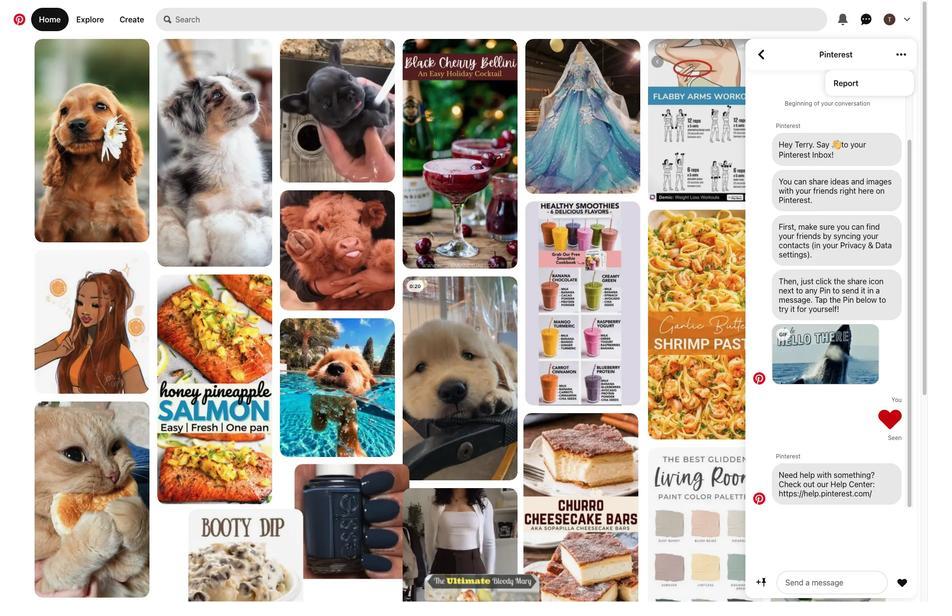 Task type: locate. For each thing, give the bounding box(es) containing it.
with right help
[[817, 470, 832, 480]]

0 vertical spatial can
[[794, 177, 807, 186]]

1 horizontal spatial you
[[892, 396, 902, 403]]

terry.
[[795, 140, 815, 149]]

1 vertical spatial can
[[852, 222, 865, 231]]

this may contain: a brown dog with a white flower in its mouth image
[[35, 39, 150, 243]]

0 vertical spatial you
[[779, 177, 792, 186]]

friends left right
[[814, 186, 838, 195]]

your
[[821, 100, 834, 107], [851, 140, 866, 149], [796, 186, 812, 195], [779, 231, 795, 241], [863, 231, 879, 241], [823, 241, 838, 250]]

icon
[[869, 277, 884, 286]]

0 vertical spatial share
[[809, 177, 829, 186]]

can inside you can share ideas and images with your friends right here on pinterest.
[[794, 177, 807, 186]]

contacts
[[779, 241, 810, 250]]

can up pinterest.
[[794, 177, 807, 186]]

with up first,
[[779, 186, 794, 195]]

1 vertical spatial friends
[[797, 231, 821, 241]]

on
[[876, 186, 885, 195]]

friends
[[814, 186, 838, 195], [797, 231, 821, 241]]

then,
[[779, 277, 799, 286]]

you can share ideas and images with your friends right here on pinterest.
[[779, 177, 892, 205]]

first,
[[779, 222, 797, 231]]

share
[[809, 177, 829, 186], [848, 277, 867, 286]]

your right 👋
[[851, 140, 866, 149]]

it left in
[[861, 286, 866, 295]]

pinterest up 'need'
[[776, 453, 801, 460]]

share left "ideas"
[[809, 177, 829, 186]]

0 vertical spatial friends
[[814, 186, 838, 195]]

data
[[876, 241, 892, 250]]

share inside you can share ideas and images with your friends right here on pinterest.
[[809, 177, 829, 186]]

1 vertical spatial share
[[848, 277, 867, 286]]

friends inside you can share ideas and images with your friends right here on pinterest.
[[814, 186, 838, 195]]

can right you
[[852, 222, 865, 231]]

pin left below
[[843, 295, 854, 304]]

find
[[867, 222, 880, 231]]

and
[[851, 177, 865, 186]]

can
[[794, 177, 807, 186], [852, 222, 865, 231]]

pinterest down the 'hey'
[[779, 150, 811, 159]]

with inside need help with something? check out our help center: https://help.pinterest.com/
[[817, 470, 832, 480]]

to right 👋
[[842, 140, 849, 149]]

it right try
[[791, 304, 795, 314]]

1 horizontal spatial share
[[848, 277, 867, 286]]

0 horizontal spatial with
[[779, 186, 794, 195]]

you up pinterest.
[[779, 177, 792, 186]]

friends left "by"
[[797, 231, 821, 241]]

main content
[[0, 0, 921, 603]]

these christmas tree breadsticks are stuffed with spinach dip! such a fun appetizer to take to a holiday party. #itsalwaysautumn #christmas #christmasfood #christmasappetizer #christmastreats #spinachdip image
[[771, 218, 886, 378]]

pinterest up the 'hey'
[[776, 122, 801, 129]]

click
[[816, 277, 832, 286]]

0 vertical spatial it
[[861, 286, 866, 295]]

list
[[0, 39, 921, 603]]

pinterest image
[[754, 373, 766, 385], [754, 493, 766, 505]]

report button
[[834, 78, 906, 88]]

1 horizontal spatial it
[[861, 286, 866, 295]]

sure
[[820, 222, 835, 231]]

conversation
[[835, 100, 870, 107]]

this contains an image of: the ultimate bloody mary recipe image
[[280, 588, 395, 603]]

to inside hey terry. say 👋 to your pinterest inbox!
[[842, 140, 849, 149]]

you inside you can share ideas and images with your friends right here on pinterest.
[[779, 177, 792, 186]]

pinterest
[[820, 50, 853, 59], [776, 122, 801, 129], [779, 150, 811, 159], [776, 453, 801, 460]]

this contains an image of: healthy smoothies image
[[526, 202, 641, 406]]

this may contain: a poster showing how to do an arm workout image
[[648, 39, 763, 203]]

1 vertical spatial pinterest image
[[754, 493, 766, 505]]

you up heart image
[[892, 396, 902, 403]]

create
[[120, 15, 144, 24]]

here
[[858, 186, 874, 195]]

this may contain: a golden retriever swimming in a pool with his head above the water's surface image
[[280, 319, 395, 457]]

for
[[797, 304, 807, 314]]

the
[[834, 277, 846, 286], [830, 295, 841, 304]]

terry turtle image
[[884, 14, 896, 25]]

explore
[[76, 15, 104, 24]]

to
[[842, 140, 849, 149], [796, 286, 803, 295], [833, 286, 840, 295], [879, 295, 886, 304]]

1 vertical spatial you
[[892, 396, 902, 403]]

&
[[868, 241, 874, 250]]

home link
[[31, 8, 69, 31]]

this may contain: a small dog sitting on the floor looking up image
[[157, 39, 272, 267]]

0 vertical spatial with
[[779, 186, 794, 195]]

say
[[817, 140, 830, 149]]

send a cute gif to your friends and family! image
[[773, 325, 879, 385]]

0 horizontal spatial you
[[779, 177, 792, 186]]

pinterest inside hey terry. say 👋 to your pinterest inbox!
[[779, 150, 811, 159]]

this may contain: salmon with lemon and pineapple salsa on top is shown in two different photos, one has image
[[157, 275, 272, 505]]

1 vertical spatial it
[[791, 304, 795, 314]]

pinterest up "report"
[[820, 50, 853, 59]]

1 pinterest image from the top
[[754, 373, 766, 385]]

this may contain: a bowl filled with chocolate chips and marshmallow fluff image
[[157, 512, 272, 603]]

this may contain: the best golden living room paint color palettes for every room in your home, including image
[[648, 448, 763, 603]]

you
[[779, 177, 792, 186], [892, 396, 902, 403]]

message.
[[779, 295, 813, 304]]

0 horizontal spatial share
[[809, 177, 829, 186]]

out
[[804, 480, 815, 489]]

this may contain: a drawing of a woman with long red hair and oranges in the background, she is holding her hand up to her ear image
[[35, 250, 150, 394]]

seen
[[888, 434, 902, 441]]

with
[[779, 186, 794, 195], [817, 470, 832, 480]]

0 vertical spatial the
[[834, 277, 846, 286]]

the right tap
[[830, 295, 841, 304]]

share inside then, just click the share icon next to any pin to send it in a message. tap the pin below to try it for yourself!
[[848, 277, 867, 286]]

your up settings).
[[779, 231, 795, 241]]

can inside first, make sure you can find your friends by syncing your contacts (in your privacy & data settings).
[[852, 222, 865, 231]]

this contains an image of: 20 nail colors to rock this fall & winter image
[[280, 465, 395, 580]]

share left in
[[848, 277, 867, 286]]

hey terry. say 👋 to your pinterest inbox!
[[779, 140, 866, 159]]

1 vertical spatial with
[[817, 470, 832, 480]]

of
[[814, 100, 820, 107]]

0 vertical spatial pinterest image
[[754, 373, 766, 385]]

you for you
[[892, 396, 902, 403]]

0 horizontal spatial can
[[794, 177, 807, 186]]

the right click
[[834, 277, 846, 286]]

pin right the any
[[820, 286, 831, 295]]

pin
[[820, 286, 831, 295], [843, 295, 854, 304]]

make
[[799, 222, 818, 231]]

any
[[805, 286, 818, 295]]

your right of
[[821, 100, 834, 107]]

ideas
[[831, 177, 849, 186]]

it
[[861, 286, 866, 295], [791, 304, 795, 314]]

center:
[[849, 480, 875, 489]]

1 horizontal spatial with
[[817, 470, 832, 480]]

settings).
[[779, 250, 812, 259]]

https://help.pinterest.com/
[[779, 489, 872, 498]]

1 horizontal spatial can
[[852, 222, 865, 231]]

your up make
[[796, 186, 812, 195]]



Task type: describe. For each thing, give the bounding box(es) containing it.
0 horizontal spatial pin
[[820, 286, 831, 295]]

create link
[[112, 8, 152, 31]]

a
[[876, 286, 880, 295]]

this may contain: an orange cat is chewing on a stuffed animal with it's paw in its mouth image
[[35, 402, 150, 598]]

(in
[[812, 241, 821, 250]]

this may contain: several pieces of cheesecake bars stacked on top of each other image
[[526, 414, 641, 603]]

this may contain: an oil painting of a martini glass with olives image
[[771, 543, 886, 603]]

your inside you can share ideas and images with your friends right here on pinterest.
[[796, 186, 812, 195]]

to left the any
[[796, 286, 803, 295]]

your inside hey terry. say 👋 to your pinterest inbox!
[[851, 140, 866, 149]]

this may contain: garlic butter shrimp pasta in a skillet image
[[648, 210, 763, 440]]

Search text field
[[175, 8, 828, 31]]

syncing
[[834, 231, 861, 241]]

you
[[837, 222, 850, 231]]

hey
[[779, 140, 793, 149]]

this contains an image of: cos image
[[280, 190, 395, 311]]

friends inside first, make sure you can find your friends by syncing your contacts (in your privacy & data settings).
[[797, 231, 821, 241]]

send
[[842, 286, 859, 295]]

inbox!
[[813, 150, 834, 159]]

to right in
[[879, 295, 886, 304]]

privacy
[[841, 241, 866, 250]]

pinterest link
[[820, 50, 853, 59]]

1 horizontal spatial pin
[[843, 295, 854, 304]]

report
[[834, 78, 859, 88]]

2 pinterest image from the top
[[754, 493, 766, 505]]

with inside you can share ideas and images with your friends right here on pinterest.
[[779, 186, 794, 195]]

to left the send
[[833, 286, 840, 295]]

first, make sure you can find your friends by syncing your contacts (in your privacy & data settings).
[[779, 222, 892, 259]]

tap
[[815, 295, 828, 304]]

our
[[817, 480, 829, 489]]

try
[[779, 304, 789, 314]]

Send a message text field
[[785, 577, 880, 589]]

next
[[779, 286, 794, 295]]

something?
[[834, 470, 875, 480]]

check
[[779, 480, 802, 489]]

need help with something? check out our help center: https://help.pinterest.com/
[[779, 470, 875, 498]]

below
[[856, 295, 877, 304]]

in
[[868, 286, 874, 295]]

this contains an image of: princess blue tulle long sleeve backless wedding dress image
[[526, 39, 641, 195]]

just
[[801, 277, 814, 286]]

👋
[[832, 140, 840, 149]]

beginning of your conversation
[[785, 100, 870, 107]]

help
[[831, 480, 847, 489]]

your right (in
[[823, 241, 838, 250]]

this may contain: the pink cherry blossom margarita cocktail is served in a coupe glass with an olive garnish image
[[771, 39, 886, 211]]

1 vertical spatial the
[[830, 295, 841, 304]]

your right syncing
[[863, 231, 879, 241]]

this may contain: a close up of a dog laying on a chair image
[[403, 277, 518, 481]]

need
[[779, 470, 798, 480]]

yourself!
[[809, 304, 840, 314]]

this contains an image of: cute office outfit image
[[403, 489, 518, 603]]

https://help.pinterest.com/ link
[[779, 489, 895, 498]]

beginning
[[785, 100, 813, 107]]

heart image
[[879, 407, 902, 431]]

pinterest.
[[779, 195, 813, 205]]

images
[[867, 177, 892, 186]]

right
[[840, 186, 856, 195]]

this may contain: black cherry bellini is an easy holiday cocktail that's perfect for the holidays image
[[403, 39, 518, 269]]

main content containing pinterest
[[0, 0, 921, 603]]

this may contain: a small kitten sitting on top of a bed image
[[771, 386, 886, 535]]

then, just click the share icon next to any pin to send it in a message. tap the pin below to try it for yourself!
[[779, 277, 886, 314]]

you for you can share ideas and images with your friends right here on pinterest.
[[779, 177, 792, 186]]

0 horizontal spatial it
[[791, 304, 795, 314]]

by
[[823, 231, 832, 241]]

help
[[800, 470, 815, 480]]

search icon image
[[164, 16, 172, 23]]

explore link
[[69, 8, 112, 31]]

home
[[39, 15, 61, 24]]



Task type: vqa. For each thing, say whether or not it's contained in the screenshot.
Retro link
no



